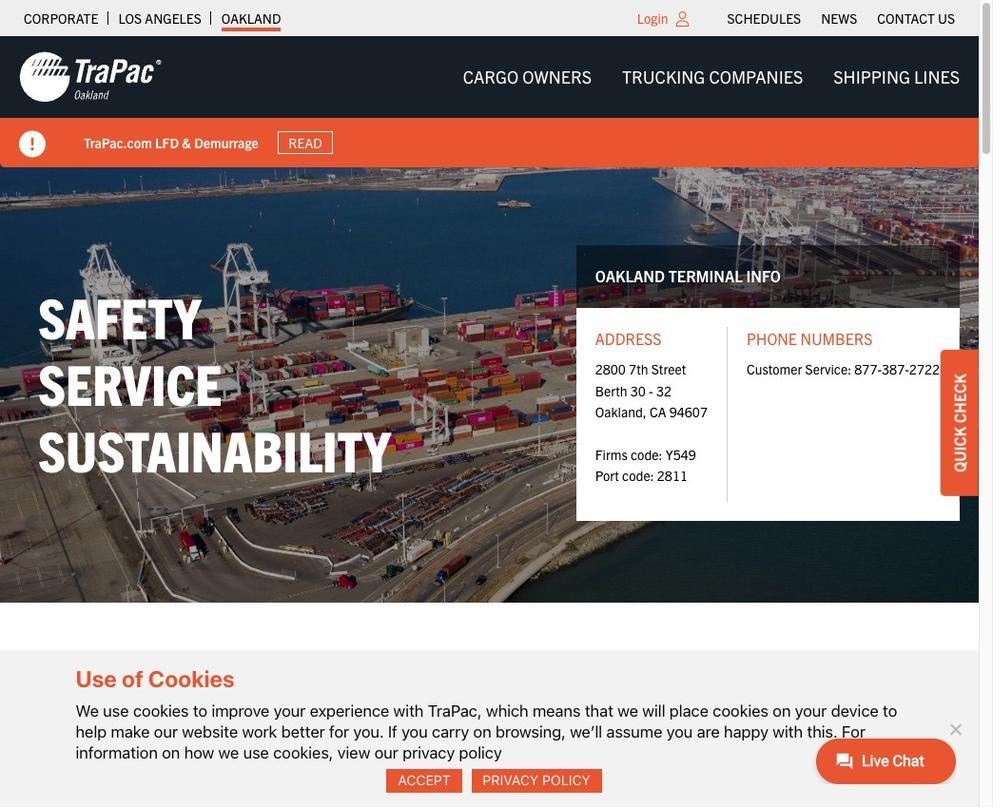 Task type: describe. For each thing, give the bounding box(es) containing it.
1 horizontal spatial on
[[473, 723, 491, 742]]

read
[[289, 134, 322, 151]]

los
[[118, 10, 142, 27]]

2 90 from the left
[[517, 681, 539, 711]]

policy
[[459, 744, 502, 763]]

safety service sustainability
[[38, 282, 391, 484]]

safety
[[38, 282, 201, 351]]

place
[[669, 702, 709, 721]]

firms code:  y549 port code:  2811
[[595, 446, 696, 484]]

info
[[746, 266, 781, 285]]

quick check
[[950, 374, 969, 472]]

shipping lines link
[[818, 58, 975, 96]]

phone
[[747, 329, 797, 348]]

we'll
[[570, 723, 602, 742]]

1 vertical spatial code:
[[622, 467, 654, 484]]

schedules
[[727, 10, 801, 27]]

you.
[[353, 723, 384, 742]]

accept
[[398, 773, 451, 789]]

2 minutes from the left
[[544, 681, 611, 711]]

privacy
[[483, 773, 539, 789]]

login
[[637, 10, 668, 27]]

&
[[182, 134, 191, 151]]

accept link
[[387, 770, 462, 793]]

oakland link
[[221, 5, 281, 31]]

menu bar containing schedules
[[717, 5, 965, 31]]

shipping
[[834, 66, 910, 88]]

how
[[184, 744, 214, 763]]

after
[[615, 681, 655, 711]]

carry
[[432, 723, 469, 742]]

1 vertical spatial -
[[314, 681, 320, 711]]

0 vertical spatial use
[[103, 702, 129, 721]]

browsing,
[[496, 723, 566, 742]]

which
[[486, 702, 529, 721]]

are
[[697, 723, 720, 742]]

30
[[630, 382, 646, 399]]

this.
[[807, 723, 838, 742]]

1 your from the left
[[274, 702, 306, 721]]

customer
[[747, 361, 802, 378]]

phone numbers
[[747, 329, 873, 348]]

contact us
[[877, 10, 955, 27]]

means
[[533, 702, 581, 721]]

terminal
[[668, 266, 743, 285]]

cargo
[[463, 66, 519, 88]]

privacy
[[403, 744, 455, 763]]

cargo owners
[[463, 66, 592, 88]]

cookies,
[[273, 744, 333, 763]]

news
[[821, 10, 857, 27]]

1 minutes from the left
[[352, 681, 419, 711]]

oakland for oakland gate hours
[[19, 682, 130, 719]]

for
[[842, 723, 866, 742]]

street
[[651, 361, 686, 378]]

work
[[242, 723, 277, 742]]

1 horizontal spatial with
[[773, 723, 803, 742]]

address
[[595, 329, 661, 348]]

port
[[595, 467, 619, 484]]

los angeles link
[[118, 5, 201, 31]]

make
[[111, 723, 150, 742]]

trapac.com
[[84, 134, 152, 151]]

quick
[[950, 426, 969, 472]]

2 vertical spatial on
[[162, 744, 180, 763]]

solid image
[[19, 131, 46, 158]]

1 vertical spatial use
[[243, 744, 269, 763]]

numbers
[[801, 329, 873, 348]]

login link
[[637, 10, 668, 27]]

1 90 from the left
[[325, 681, 347, 711]]

berth
[[595, 382, 627, 399]]

and
[[481, 681, 512, 711]]

for
[[329, 723, 349, 742]]

lines
[[914, 66, 960, 88]]

387-
[[882, 361, 909, 378]]

of
[[122, 666, 143, 693]]

trapac.com lfd & demurrage
[[84, 134, 259, 151]]

1 you from the left
[[402, 723, 428, 742]]

customer service: 877-387-2722
[[747, 361, 940, 378]]

improve
[[212, 702, 270, 721]]

us
[[938, 10, 955, 27]]

view
[[337, 744, 370, 763]]

without
[[819, 681, 882, 711]]

period
[[256, 681, 309, 711]]

privacy policy link
[[471, 770, 602, 793]]

companies
[[709, 66, 803, 88]]



Task type: vqa. For each thing, say whether or not it's contained in the screenshot.
Lines
yes



Task type: locate. For each thing, give the bounding box(es) containing it.
trucking companies
[[622, 66, 803, 88]]

1 horizontal spatial our
[[374, 744, 398, 763]]

you right if
[[402, 723, 428, 742]]

0 horizontal spatial oakland
[[19, 682, 130, 719]]

0 horizontal spatial 90
[[325, 681, 347, 711]]

we
[[76, 702, 99, 721]]

to up "website"
[[193, 702, 207, 721]]

quick check link
[[941, 350, 979, 496]]

oakland for oakland
[[221, 10, 281, 27]]

1 vertical spatial we
[[218, 744, 239, 763]]

hours
[[83, 723, 164, 760]]

website
[[182, 723, 238, 742]]

2800 7th street berth 30 - 32 oakland, ca 94607
[[595, 361, 708, 420]]

0 horizontal spatial we
[[218, 744, 239, 763]]

code: up 2811
[[631, 446, 663, 463]]

to right device
[[883, 702, 897, 721]]

0 horizontal spatial -
[[314, 681, 320, 711]]

cookies up happy
[[713, 702, 769, 721]]

better
[[281, 723, 325, 742]]

1 horizontal spatial oakland
[[221, 10, 281, 27]]

if
[[388, 723, 397, 742]]

1 vertical spatial on
[[473, 723, 491, 742]]

1 horizontal spatial -
[[649, 382, 653, 399]]

0 vertical spatial on
[[773, 702, 791, 721]]

minutes up if
[[352, 681, 419, 711]]

cookies
[[133, 702, 189, 721], [713, 702, 769, 721]]

0 horizontal spatial our
[[154, 723, 178, 742]]

firms
[[595, 446, 628, 463]]

1 vertical spatial our
[[374, 744, 398, 763]]

contact us link
[[877, 5, 955, 31]]

32
[[656, 382, 672, 399]]

with left this.
[[773, 723, 803, 742]]

our down if
[[374, 744, 398, 763]]

trucking companies link
[[607, 58, 818, 96]]

grace
[[203, 681, 251, 711]]

you
[[402, 723, 428, 742], [667, 723, 693, 742]]

help
[[76, 723, 107, 742]]

use
[[103, 702, 129, 721], [243, 744, 269, 763]]

1 horizontal spatial to
[[733, 681, 750, 711]]

0 horizontal spatial to
[[193, 702, 207, 721]]

0 horizontal spatial with
[[393, 702, 424, 721]]

menu bar
[[717, 5, 965, 31], [448, 58, 975, 96]]

no image
[[946, 720, 965, 739]]

2 horizontal spatial oakland
[[595, 266, 665, 285]]

- inside '2800 7th street berth 30 - 32 oakland, ca 94607'
[[649, 382, 653, 399]]

code:
[[631, 446, 663, 463], [622, 467, 654, 484]]

1 horizontal spatial minutes
[[544, 681, 611, 711]]

cookies
[[148, 666, 235, 693]]

that
[[585, 702, 613, 721]]

device
[[831, 702, 879, 721]]

0 horizontal spatial on
[[162, 744, 180, 763]]

2 your from the left
[[795, 702, 827, 721]]

1 horizontal spatial cookies
[[713, 702, 769, 721]]

2 cookies from the left
[[713, 702, 769, 721]]

menu bar containing cargo owners
[[448, 58, 975, 96]]

privacy policy
[[483, 773, 590, 789]]

1 horizontal spatial use
[[243, 744, 269, 763]]

friday
[[203, 754, 247, 778]]

0 horizontal spatial your
[[274, 702, 306, 721]]

1 cookies from the left
[[133, 702, 189, 721]]

90 right and
[[517, 681, 539, 711]]

1 vertical spatial oakland
[[595, 266, 665, 285]]

on up policy
[[473, 723, 491, 742]]

2 horizontal spatial on
[[773, 702, 791, 721]]

trapac,
[[428, 702, 482, 721]]

your up this.
[[795, 702, 827, 721]]

0 horizontal spatial you
[[402, 723, 428, 742]]

policy
[[542, 773, 590, 789]]

check
[[950, 374, 969, 423]]

oakland up "address"
[[595, 266, 665, 285]]

y549
[[666, 446, 696, 463]]

use
[[76, 666, 117, 693]]

2811
[[657, 467, 688, 484]]

before
[[423, 681, 477, 711]]

0 horizontal spatial use
[[103, 702, 129, 721]]

owners
[[523, 66, 592, 88]]

menu bar up shipping
[[717, 5, 965, 31]]

banner containing cargo owners
[[0, 36, 993, 167]]

oakland gate hours
[[19, 682, 164, 760]]

shipping lines
[[834, 66, 960, 88]]

schedules link
[[727, 5, 801, 31]]

use of cookies we use cookies to improve your experience with trapac, which means that we will place cookies on your device to help make our website work better for you. if you carry on browsing, we'll assume you are happy with this. for information on how we use cookies, view our privacy policy
[[76, 666, 897, 763]]

with up if
[[393, 702, 424, 721]]

2 you from the left
[[667, 723, 693, 742]]

happy
[[724, 723, 769, 742]]

1 vertical spatial menu bar
[[448, 58, 975, 96]]

1 horizontal spatial we
[[618, 702, 638, 721]]

2800
[[595, 361, 626, 378]]

0 horizontal spatial minutes
[[352, 681, 419, 711]]

menu bar inside "banner"
[[448, 58, 975, 96]]

notice)
[[886, 681, 945, 711]]

oakland terminal info
[[595, 266, 781, 285]]

demurrage
[[194, 134, 259, 151]]

1 vertical spatial with
[[773, 723, 803, 742]]

2 horizontal spatial to
[[883, 702, 897, 721]]

sustainability
[[38, 414, 391, 484]]

minutes
[[352, 681, 419, 711], [544, 681, 611, 711]]

we down "website"
[[218, 744, 239, 763]]

change
[[754, 681, 815, 711]]

1 horizontal spatial you
[[667, 723, 693, 742]]

news link
[[821, 5, 857, 31]]

contact
[[877, 10, 935, 27]]

1 horizontal spatial 90
[[517, 681, 539, 711]]

on left without at the right bottom
[[773, 702, 791, 721]]

our
[[154, 723, 178, 742], [374, 744, 398, 763]]

oakland up help
[[19, 682, 130, 719]]

0 vertical spatial we
[[618, 702, 638, 721]]

oakland for oakland terminal info
[[595, 266, 665, 285]]

we
[[618, 702, 638, 721], [218, 744, 239, 763]]

light image
[[676, 11, 689, 27]]

0 vertical spatial with
[[393, 702, 424, 721]]

code: right port at bottom
[[622, 467, 654, 484]]

your
[[274, 702, 306, 721], [795, 702, 827, 721]]

0 horizontal spatial cookies
[[133, 702, 189, 721]]

2 vertical spatial oakland
[[19, 682, 130, 719]]

to up happy
[[733, 681, 750, 711]]

banner
[[0, 36, 993, 167]]

cargo owners link
[[448, 58, 607, 96]]

experience
[[310, 702, 389, 721]]

0 vertical spatial menu bar
[[717, 5, 965, 31]]

877-
[[854, 361, 882, 378]]

assume
[[606, 723, 662, 742]]

oakland image
[[19, 50, 162, 104]]

grace period - 90 minutes before and 90 minutes after (subject to change without notice)
[[203, 681, 945, 711]]

1 horizontal spatial your
[[795, 702, 827, 721]]

we up assume on the bottom right of page
[[618, 702, 638, 721]]

- left 32
[[649, 382, 653, 399]]

your up better
[[274, 702, 306, 721]]

90
[[325, 681, 347, 711], [517, 681, 539, 711]]

read link
[[278, 131, 333, 154]]

you down place
[[667, 723, 693, 742]]

on
[[773, 702, 791, 721], [473, 723, 491, 742], [162, 744, 180, 763]]

corporate
[[24, 10, 98, 27]]

menu bar down light icon
[[448, 58, 975, 96]]

oakland right angeles
[[221, 10, 281, 27]]

our right the make
[[154, 723, 178, 742]]

94607
[[669, 403, 708, 420]]

with
[[393, 702, 424, 721], [773, 723, 803, 742]]

0 vertical spatial oakland
[[221, 10, 281, 27]]

minutes up we'll
[[544, 681, 611, 711]]

oakland inside oakland gate hours
[[19, 682, 130, 719]]

use down work
[[243, 744, 269, 763]]

angeles
[[145, 10, 201, 27]]

- right period
[[314, 681, 320, 711]]

0 vertical spatial our
[[154, 723, 178, 742]]

to
[[733, 681, 750, 711], [193, 702, 207, 721], [883, 702, 897, 721]]

corporate link
[[24, 5, 98, 31]]

use up the make
[[103, 702, 129, 721]]

service
[[38, 348, 222, 418]]

10/13/2023
[[859, 754, 945, 778]]

ca
[[650, 403, 666, 420]]

0 vertical spatial -
[[649, 382, 653, 399]]

oakland,
[[595, 403, 647, 420]]

90 up "for"
[[325, 681, 347, 711]]

0 vertical spatial code:
[[631, 446, 663, 463]]

2722
[[909, 361, 940, 378]]

lfd
[[155, 134, 179, 151]]

cookies up the make
[[133, 702, 189, 721]]

on left how
[[162, 744, 180, 763]]



